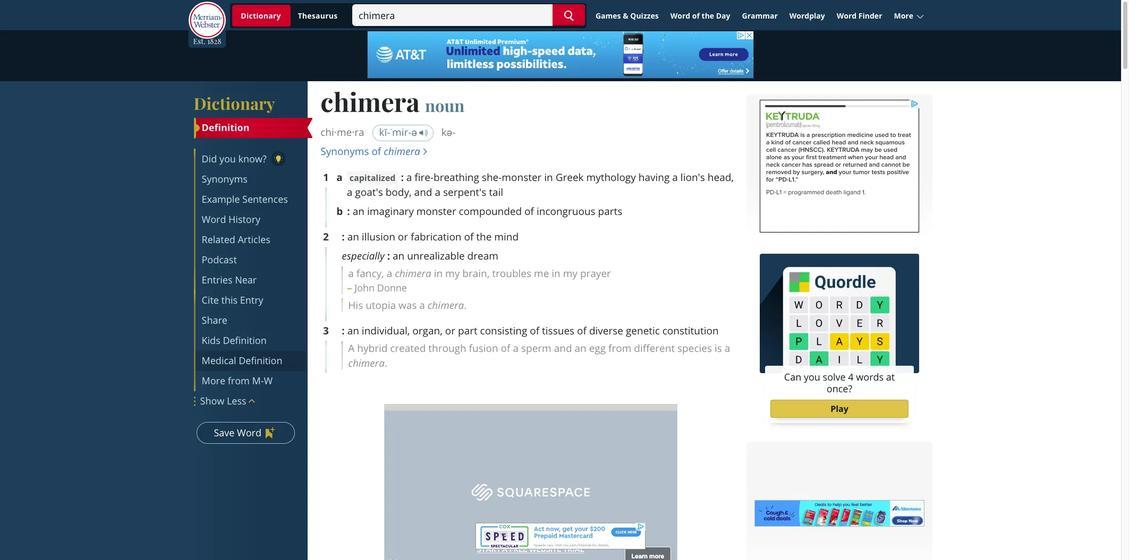 Task type: locate. For each thing, give the bounding box(es) containing it.
advertisement region
[[367, 31, 754, 79], [760, 100, 920, 233], [384, 405, 678, 561], [755, 501, 925, 528], [476, 524, 646, 550]]

definition for kids
[[223, 334, 267, 347]]

kə-
[[442, 125, 456, 139]]

0 horizontal spatial monster
[[417, 205, 457, 219]]

you for did
[[220, 152, 236, 165]]

the up 'dream'
[[477, 230, 492, 244]]

in right me
[[552, 267, 561, 281]]

0 horizontal spatial you
[[220, 152, 236, 165]]

you right did
[[220, 152, 236, 165]]

1 vertical spatial or
[[445, 324, 456, 338]]

games & quizzes link
[[591, 6, 664, 25]]

: right 2
[[342, 230, 345, 244]]

word up related
[[202, 213, 226, 226]]

. inside a hybrid created through fusion of a sperm and an egg from different species is a chimera .
[[385, 357, 388, 371]]

1 vertical spatial and
[[554, 342, 572, 356]]

0 horizontal spatial the
[[477, 230, 492, 244]]

1 horizontal spatial and
[[554, 342, 572, 356]]

1 horizontal spatial synonyms
[[321, 145, 369, 158]]

solve
[[823, 371, 846, 384]]

1 my from the left
[[446, 267, 460, 281]]

a hybrid created through fusion of a sperm and an egg from different species is a chimera .
[[348, 342, 731, 371]]

0 horizontal spatial more
[[202, 375, 226, 388]]

play
[[831, 404, 849, 415]]

and down fire-
[[414, 186, 433, 199]]

near
[[235, 274, 257, 287]]

synonyms inside synonyms link
[[202, 173, 248, 186]]

1 horizontal spatial monster
[[502, 171, 542, 184]]

or right the illusion
[[398, 230, 408, 244]]

: for : an individual, organ, or part consisting of tissues of diverse genetic constitution
[[342, 324, 345, 338]]

0 vertical spatial .
[[464, 299, 467, 313]]

games & quizzes
[[596, 10, 659, 20]]

cite this entry link
[[196, 291, 306, 311]]

tissues
[[542, 324, 575, 338]]

a fancy, a chimera in my brain, troubles me in my prayer
[[348, 267, 611, 281]]

more inside dropdown button
[[895, 10, 914, 20]]

more up show
[[202, 375, 226, 388]]

2 vertical spatial definition
[[239, 355, 283, 367]]

definition up m-
[[239, 355, 283, 367]]

1
[[323, 171, 329, 184]]

0 vertical spatial or
[[398, 230, 408, 244]]

illusion
[[362, 230, 396, 244]]

show less button
[[194, 392, 306, 412]]

definition for medical
[[239, 355, 283, 367]]

0 horizontal spatial and
[[414, 186, 433, 199]]

1 horizontal spatial you
[[804, 371, 821, 384]]

sperm
[[522, 342, 552, 356]]

dictionary
[[194, 92, 275, 114]]

more from m-w
[[202, 375, 273, 388]]

brain,
[[463, 267, 490, 281]]

monster up tail in the top left of the page
[[502, 171, 542, 184]]

monster up fabrication
[[417, 205, 457, 219]]

0 horizontal spatial synonyms
[[202, 173, 248, 186]]

kī-
[[379, 125, 390, 139]]

0 vertical spatial synonyms
[[321, 145, 369, 158]]

: down the illusion
[[387, 249, 390, 263]]

constitution
[[663, 324, 719, 338]]

4
[[849, 371, 854, 384]]

. down "hybrid"
[[385, 357, 388, 371]]

breathing
[[434, 171, 480, 184]]

incongruous
[[537, 205, 596, 219]]

from inside a hybrid created through fusion of a sperm and an egg from different species is a chimera .
[[609, 342, 632, 356]]

1 horizontal spatial more
[[895, 10, 914, 20]]

1 vertical spatial more
[[202, 375, 226, 388]]

of up sperm
[[530, 324, 540, 338]]

articles
[[238, 233, 271, 246]]

word right quizzes
[[671, 10, 691, 20]]

history
[[229, 213, 261, 226]]

in
[[545, 171, 553, 184], [434, 267, 443, 281], [552, 267, 561, 281]]

the left the day at top
[[702, 10, 715, 20]]

0 horizontal spatial .
[[385, 357, 388, 371]]

. up part
[[464, 299, 467, 313]]

of down consisting at the bottom of the page
[[501, 342, 511, 356]]

save
[[214, 427, 235, 440]]

of left the day at top
[[693, 10, 700, 20]]

his
[[348, 299, 363, 313]]

of down a fire-breathing she-monster in greek mythology having a lion's head, a goat's body, and a serpent's tail
[[525, 205, 534, 219]]

0 horizontal spatial or
[[398, 230, 408, 244]]

mind
[[495, 230, 519, 244]]

1 vertical spatial .
[[385, 357, 388, 371]]

&
[[623, 10, 629, 20]]

an left egg
[[575, 342, 587, 356]]

toggle search dictionary/thesaurus image
[[232, 5, 291, 27]]

0 vertical spatial more
[[895, 10, 914, 20]]

0 vertical spatial you
[[220, 152, 236, 165]]

how to pronounce chimera (audio) image
[[420, 130, 428, 137]]

2
[[323, 230, 329, 244]]

goat's
[[355, 186, 383, 199]]

the
[[702, 10, 715, 20], [477, 230, 492, 244]]

more for more
[[895, 10, 914, 20]]

0 vertical spatial the
[[702, 10, 715, 20]]

related articles
[[202, 233, 271, 246]]

imaginary
[[367, 205, 414, 219]]

definition down "dictionary"
[[202, 121, 250, 134]]

1 vertical spatial synonyms
[[202, 173, 248, 186]]

grammar
[[743, 10, 778, 20]]

a
[[348, 342, 355, 356]]

my left the prayer
[[563, 267, 578, 281]]

and inside a fire-breathing she-monster in greek mythology having a lion's head, a goat's body, and a serpent's tail
[[414, 186, 433, 199]]

kids
[[202, 334, 221, 347]]

my left brain,
[[446, 267, 460, 281]]

donne
[[377, 282, 407, 295]]

from
[[609, 342, 632, 356], [228, 375, 250, 388]]

you inside can you solve 4 words at once?
[[804, 371, 821, 384]]

0 vertical spatial and
[[414, 186, 433, 199]]

chimera down "hybrid"
[[348, 357, 385, 371]]

synonyms up example
[[202, 173, 248, 186]]

a left fire-
[[407, 171, 412, 184]]

his utopia was a chimera .
[[348, 299, 467, 313]]

entries
[[202, 274, 233, 287]]

podcast link
[[196, 250, 306, 271]]

: up body,
[[401, 171, 407, 184]]

0 horizontal spatial from
[[228, 375, 250, 388]]

an up a
[[348, 324, 359, 338]]

synonyms
[[321, 145, 369, 158], [202, 173, 248, 186]]

finder
[[859, 10, 883, 20]]

word inside dropdown button
[[237, 427, 262, 440]]

1 vertical spatial definition
[[223, 334, 267, 347]]

medical
[[202, 355, 237, 367]]

monster inside a fire-breathing she-monster in greek mythology having a lion's head, a goat's body, and a serpent's tail
[[502, 171, 542, 184]]

save word
[[214, 427, 262, 440]]

monster for she-
[[502, 171, 542, 184]]

medical definition link
[[196, 351, 306, 372]]

more right "finder"
[[895, 10, 914, 20]]

a down breathing
[[435, 186, 441, 199]]

fabrication
[[411, 230, 462, 244]]

from left m-
[[228, 375, 250, 388]]

john
[[355, 282, 375, 295]]

word right save
[[237, 427, 262, 440]]

1 horizontal spatial from
[[609, 342, 632, 356]]

or left part
[[445, 324, 456, 338]]

0 horizontal spatial my
[[446, 267, 460, 281]]

can you solve 4 words at once?
[[785, 371, 895, 396]]

egg
[[589, 342, 606, 356]]

search word image
[[564, 10, 574, 21]]

from down diverse at the bottom
[[609, 342, 632, 356]]

in left greek
[[545, 171, 553, 184]]

0 vertical spatial from
[[609, 342, 632, 356]]

organ,
[[413, 324, 443, 338]]

next image
[[420, 147, 429, 156]]

word for word of the day
[[671, 10, 691, 20]]

you for can
[[804, 371, 821, 384]]

capitalized
[[350, 172, 396, 184]]

a right is
[[725, 342, 731, 356]]

1 vertical spatial monster
[[417, 205, 457, 219]]

consisting
[[480, 324, 528, 338]]

you
[[220, 152, 236, 165], [804, 371, 821, 384]]

or
[[398, 230, 408, 244], [445, 324, 456, 338]]

having
[[639, 171, 670, 184]]

kids definition
[[202, 334, 267, 347]]

more button
[[890, 6, 930, 25]]

an up especially
[[348, 230, 359, 244]]

a
[[337, 171, 343, 184], [407, 171, 412, 184], [673, 171, 678, 184], [347, 186, 353, 199], [435, 186, 441, 199], [348, 267, 354, 281], [387, 267, 393, 281], [420, 299, 425, 313], [513, 342, 519, 356], [725, 342, 731, 356]]

she-
[[482, 171, 502, 184]]

sentences
[[243, 193, 288, 206]]

was
[[399, 299, 417, 313]]

you right the can
[[804, 371, 821, 384]]

0 vertical spatial definition
[[202, 121, 250, 134]]

quizzes
[[631, 10, 659, 20]]

definition up medical definition
[[223, 334, 267, 347]]

body,
[[386, 186, 412, 199]]

1 horizontal spatial or
[[445, 324, 456, 338]]

can
[[785, 371, 802, 384]]

and down tissues
[[554, 342, 572, 356]]

1 horizontal spatial my
[[563, 267, 578, 281]]

chimera
[[321, 84, 420, 119], [384, 145, 420, 158], [395, 267, 432, 281], [428, 299, 464, 313], [348, 357, 385, 371]]

medical definition
[[202, 355, 283, 367]]

synonyms down chi·​me·​ra
[[321, 145, 369, 158]]

1 vertical spatial the
[[477, 230, 492, 244]]

: an individual, organ, or part consisting of tissues of diverse genetic constitution
[[342, 324, 719, 338]]

1 vertical spatial you
[[804, 371, 821, 384]]

serpent's
[[443, 186, 487, 199]]

0 vertical spatial monster
[[502, 171, 542, 184]]

: right 3 in the left of the page
[[342, 324, 345, 338]]

my
[[446, 267, 460, 281], [563, 267, 578, 281]]

entries near link
[[196, 271, 306, 291]]

a up donne
[[387, 267, 393, 281]]

mythology
[[587, 171, 636, 184]]

word left "finder"
[[837, 10, 857, 20]]



Task type: describe. For each thing, give the bounding box(es) containing it.
share link
[[196, 311, 306, 331]]

did you know? link
[[196, 149, 306, 170]]

chimera inside a hybrid created through fusion of a sperm and an egg from different species is a chimera .
[[348, 357, 385, 371]]

more from m-w link
[[196, 372, 306, 392]]

day
[[717, 10, 731, 20]]

Search search field
[[352, 4, 585, 26]]

fire-
[[415, 171, 434, 184]]

wordplay link
[[785, 6, 830, 25]]

hybrid
[[357, 342, 388, 356]]

noun link
[[425, 94, 465, 116]]

word finder link
[[832, 6, 888, 25]]

synonyms link
[[196, 170, 306, 190]]

merriam-webster logo link
[[189, 1, 226, 39]]

merriam webster - established 1828 image
[[189, 1, 226, 39]]

did
[[202, 152, 217, 165]]

fancy,
[[357, 267, 384, 281]]

cite
[[202, 294, 219, 307]]

a left fancy,
[[348, 267, 354, 281]]

1 horizontal spatial the
[[702, 10, 715, 20]]

chimera noun
[[321, 84, 465, 119]]

chimera down especially : an unrealizable dream
[[395, 267, 432, 281]]

is
[[715, 342, 722, 356]]

this
[[222, 294, 238, 307]]

in inside a fire-breathing she-monster in greek mythology having a lion's head, a goat's body, and a serpent's tail
[[545, 171, 553, 184]]

word of the day link
[[666, 6, 736, 25]]

synonyms of chimera
[[321, 145, 420, 158]]

chimera up organ,
[[428, 299, 464, 313]]

diverse
[[590, 324, 624, 338]]

games
[[596, 10, 621, 20]]

chimera down 'ˈmir-'
[[384, 145, 420, 158]]

a left sperm
[[513, 342, 519, 356]]

example sentences link
[[196, 190, 306, 210]]

ˈmir-
[[390, 125, 412, 139]]

chi·​me·​ra
[[321, 125, 365, 139]]

a right '1' on the left of page
[[337, 171, 343, 184]]

word history
[[202, 213, 261, 226]]

noun
[[425, 94, 465, 116]]

through
[[429, 342, 467, 356]]

a left lion's
[[673, 171, 678, 184]]

related
[[202, 233, 236, 246]]

especially : an unrealizable dream
[[342, 249, 499, 263]]

podcast
[[202, 254, 237, 266]]

1 horizontal spatial .
[[464, 299, 467, 313]]

2 my from the left
[[563, 267, 578, 281]]

an inside a hybrid created through fusion of a sperm and an egg from different species is a chimera .
[[575, 342, 587, 356]]

synonyms for synonyms
[[202, 173, 248, 186]]

chimera up kī-
[[321, 84, 420, 119]]

entry
[[240, 294, 264, 307]]

: for :
[[401, 171, 407, 184]]

monster for imaginary
[[417, 205, 457, 219]]

of right tissues
[[577, 324, 587, 338]]

entries near
[[202, 274, 257, 287]]

play quordle: guess all four words in a limited number of tries.  each of your guesses must be a real 5-letter word. image
[[760, 254, 920, 374]]

more for more from m-w
[[202, 375, 226, 388]]

: an illusion or fabrication of the mind
[[342, 230, 519, 244]]

of inside a hybrid created through fusion of a sperm and an egg from different species is a chimera .
[[501, 342, 511, 356]]

words
[[857, 371, 884, 384]]

save word button
[[197, 423, 296, 444]]

utopia
[[366, 299, 396, 313]]

and inside a hybrid created through fusion of a sperm and an egg from different species is a chimera .
[[554, 342, 572, 356]]

of up 'dream'
[[464, 230, 474, 244]]

genetic
[[626, 324, 660, 338]]

1 vertical spatial from
[[228, 375, 250, 388]]

b
[[337, 205, 343, 219]]

m-
[[253, 375, 264, 388]]

especially
[[342, 249, 385, 263]]

kī-ˈmir-ə
[[379, 125, 420, 139]]

a right "was"
[[420, 299, 425, 313]]

know?
[[239, 152, 267, 165]]

an right b
[[353, 205, 365, 219]]

in down unrealizable
[[434, 267, 443, 281]]

troubles
[[492, 267, 532, 281]]

lion's
[[681, 171, 705, 184]]

unrealizable
[[407, 249, 465, 263]]

example sentences
[[202, 193, 288, 206]]

: right b
[[347, 205, 350, 219]]

dictionary link
[[194, 92, 313, 115]]

ə
[[412, 125, 417, 139]]

3
[[323, 324, 329, 338]]

wordplay
[[790, 10, 826, 20]]

definition link
[[195, 118, 313, 138]]

different
[[634, 342, 675, 356]]

me
[[534, 267, 549, 281]]

dream
[[468, 249, 499, 263]]

less
[[227, 395, 247, 408]]

word of the day
[[671, 10, 731, 20]]

: for : an illusion or fabrication of the mind
[[342, 230, 345, 244]]

synonyms for synonyms of chimera
[[321, 145, 369, 158]]

w
[[264, 375, 273, 388]]

show
[[200, 395, 225, 408]]

of down kī-
[[372, 145, 381, 158]]

john donne
[[355, 282, 407, 295]]

a left goat's
[[347, 186, 353, 199]]

related articles link
[[196, 230, 306, 250]]

cite this entry
[[202, 294, 264, 307]]

greek
[[556, 171, 584, 184]]

show less
[[200, 395, 247, 408]]

prayer
[[581, 267, 611, 281]]

fusion
[[469, 342, 499, 356]]

word for word history
[[202, 213, 226, 226]]

b : an imaginary monster compounded of incongruous parts
[[337, 205, 623, 219]]

word for word finder
[[837, 10, 857, 20]]

an down the illusion
[[393, 249, 405, 263]]

individual,
[[362, 324, 410, 338]]

grammar link
[[738, 6, 783, 25]]



Task type: vqa. For each thing, say whether or not it's contained in the screenshot.
Solve
yes



